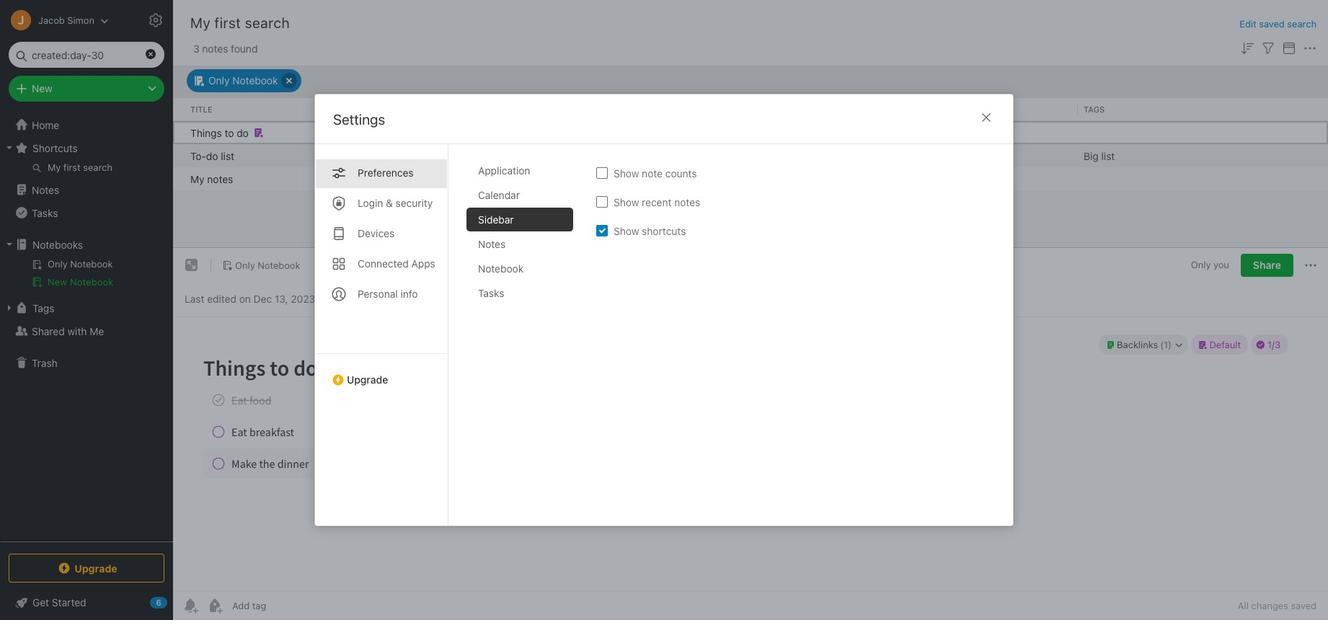 Task type: describe. For each thing, give the bounding box(es) containing it.
only notebook for top the only notebook button
[[208, 74, 278, 87]]

my for my first search
[[190, 14, 211, 31]]

last edited on dec 13, 2023
[[185, 292, 315, 305]]

to
[[225, 126, 234, 138]]

show note counts
[[614, 167, 697, 179]]

show for show shortcuts
[[614, 225, 639, 237]]

settings inside settings tooltip
[[182, 14, 219, 25]]

add a reminder image
[[182, 597, 199, 614]]

&
[[386, 197, 393, 209]]

share
[[1253, 259, 1282, 271]]

things
[[190, 126, 222, 138]]

1 vertical spatial upgrade button
[[9, 554, 164, 583]]

group inside tree
[[0, 159, 172, 180]]

upgrade for top upgrade popup button
[[347, 374, 388, 386]]

1 horizontal spatial tags
[[1084, 104, 1105, 113]]

1 horizontal spatial only
[[235, 259, 255, 271]]

personal
[[358, 288, 398, 300]]

show shortcuts
[[614, 225, 686, 237]]

calendar tab
[[467, 183, 573, 207]]

tasks inside button
[[32, 207, 58, 219]]

shared with me
[[32, 325, 104, 337]]

tasks tab
[[467, 281, 573, 305]]

shortcuts
[[642, 225, 686, 237]]

notebook inside tab
[[478, 263, 524, 275]]

big
[[1084, 149, 1099, 162]]

tab list for calendar
[[315, 144, 449, 526]]

to-do list
[[190, 149, 234, 162]]

shortcuts button
[[0, 136, 172, 159]]

to-
[[190, 149, 206, 162]]

notes link
[[0, 178, 172, 201]]

connected apps
[[358, 257, 436, 270]]

edit
[[1240, 18, 1257, 30]]

show recent notes
[[614, 196, 700, 208]]

6 min ago
[[564, 172, 610, 185]]

share button
[[1241, 254, 1294, 277]]

row group containing title
[[173, 98, 1328, 121]]

sidebar tab
[[467, 208, 573, 232]]

min
[[573, 172, 590, 185]]

Show recent notes checkbox
[[596, 196, 608, 208]]

0 horizontal spatial only
[[208, 74, 230, 87]]

Show shortcuts checkbox
[[596, 225, 608, 237]]

dec
[[254, 292, 272, 305]]

counts
[[666, 167, 697, 179]]

home
[[32, 119, 59, 131]]

tasks button
[[0, 201, 172, 224]]

shortcuts
[[32, 142, 78, 154]]

calendar
[[478, 189, 520, 201]]

tasks inside tab
[[478, 287, 504, 299]]

0 vertical spatial only notebook button
[[187, 69, 302, 92]]

Note Editor text field
[[173, 317, 1328, 591]]

Show note counts checkbox
[[596, 167, 608, 179]]

you
[[1214, 259, 1230, 271]]

security
[[396, 197, 433, 209]]

notebook inside button
[[70, 276, 114, 288]]

search for my first search
[[245, 14, 290, 31]]

shared with me link
[[0, 319, 172, 343]]

shared
[[32, 325, 65, 337]]

with
[[67, 325, 87, 337]]

close image
[[978, 109, 995, 126]]

2 list from the left
[[1102, 149, 1115, 162]]

home link
[[0, 113, 173, 136]]

trash
[[32, 357, 57, 369]]

only notebook button inside note window element
[[217, 255, 305, 275]]

new for new notebook
[[48, 276, 67, 288]]



Task type: vqa. For each thing, say whether or not it's contained in the screenshot.
fourth tab from right
no



Task type: locate. For each thing, give the bounding box(es) containing it.
edited
[[207, 292, 237, 305]]

notes inside row group
[[207, 172, 233, 185]]

1 horizontal spatial do
[[237, 126, 249, 138]]

1 vertical spatial only notebook
[[235, 259, 300, 271]]

list down to
[[221, 149, 234, 162]]

search right the edit
[[1288, 18, 1317, 30]]

new inside button
[[48, 276, 67, 288]]

saved right the edit
[[1259, 18, 1285, 30]]

notebook up 13,
[[258, 259, 300, 271]]

search
[[245, 14, 290, 31], [1288, 18, 1317, 30]]

show for show recent notes
[[614, 196, 639, 208]]

notes down "shortcuts"
[[32, 184, 59, 196]]

3
[[193, 42, 200, 54]]

list
[[221, 149, 234, 162], [1102, 149, 1115, 162]]

personal info
[[358, 288, 418, 300]]

found
[[231, 42, 258, 54]]

0 vertical spatial my
[[190, 14, 211, 31]]

show
[[614, 167, 639, 179], [614, 196, 639, 208], [614, 225, 639, 237]]

column header
[[835, 103, 1072, 115]]

notes inside notes tab
[[478, 238, 506, 250]]

1 horizontal spatial tasks
[[478, 287, 504, 299]]

my down to-
[[190, 172, 204, 185]]

do inside "button"
[[237, 126, 249, 138]]

cell inside row group
[[694, 167, 829, 190]]

notes down to-do list at the top left
[[207, 172, 233, 185]]

application
[[478, 164, 530, 177]]

tab list containing preferences
[[315, 144, 449, 526]]

0 horizontal spatial search
[[245, 14, 290, 31]]

3 notes found
[[193, 42, 258, 54]]

2 my from the top
[[190, 172, 204, 185]]

column header inside row group
[[835, 103, 1072, 115]]

2 horizontal spatial only
[[1191, 259, 1211, 271]]

upgrade inside tab list
[[347, 374, 388, 386]]

settings image
[[147, 12, 164, 29]]

0 vertical spatial notes
[[32, 184, 59, 196]]

0 vertical spatial only notebook
[[208, 74, 278, 87]]

devices
[[358, 227, 395, 239]]

last
[[185, 292, 204, 305]]

notes right the 3
[[202, 42, 228, 54]]

sidebar
[[478, 213, 514, 226]]

0 vertical spatial do
[[237, 126, 249, 138]]

cell
[[694, 167, 829, 190]]

ago
[[593, 172, 610, 185]]

show for show note counts
[[614, 167, 639, 179]]

1 vertical spatial upgrade
[[74, 562, 117, 574]]

tab list for show note counts
[[467, 159, 585, 526]]

upgrade for the bottommost upgrade popup button
[[74, 562, 117, 574]]

only up the on
[[235, 259, 255, 271]]

1 horizontal spatial search
[[1288, 18, 1317, 30]]

edit saved search
[[1240, 18, 1317, 30]]

0 horizontal spatial tab list
[[315, 144, 449, 526]]

1 list from the left
[[221, 149, 234, 162]]

row group
[[173, 98, 1328, 121], [173, 121, 1328, 190]]

1 vertical spatial settings
[[333, 111, 385, 128]]

big list
[[1084, 149, 1115, 162]]

expand notebooks image
[[4, 239, 15, 250]]

0 horizontal spatial notes
[[32, 184, 59, 196]]

notebooks
[[32, 238, 83, 251]]

1 vertical spatial tags
[[32, 302, 54, 314]]

2023
[[291, 292, 315, 305]]

show right the show shortcuts option
[[614, 225, 639, 237]]

2 row group from the top
[[173, 121, 1328, 190]]

only you
[[1191, 259, 1230, 271]]

on
[[239, 292, 251, 305]]

new
[[32, 82, 52, 94], [48, 276, 67, 288]]

0 vertical spatial tasks
[[32, 207, 58, 219]]

2 show from the top
[[614, 196, 639, 208]]

only notebook for the only notebook button inside note window element
[[235, 259, 300, 271]]

0 horizontal spatial list
[[221, 149, 234, 162]]

note window element
[[173, 248, 1328, 620]]

application tab
[[467, 159, 573, 182]]

13,
[[275, 292, 288, 305]]

1 vertical spatial new
[[48, 276, 67, 288]]

first
[[215, 14, 241, 31]]

1 horizontal spatial list
[[1102, 149, 1115, 162]]

things to do
[[190, 126, 249, 138]]

only
[[208, 74, 230, 87], [1191, 259, 1211, 271], [235, 259, 255, 271]]

Search text field
[[19, 42, 154, 68]]

1 row group from the top
[[173, 98, 1328, 121]]

notes down "counts"
[[675, 196, 700, 208]]

1 horizontal spatial notes
[[478, 238, 506, 250]]

6
[[564, 172, 570, 185]]

1 vertical spatial saved
[[1291, 600, 1317, 612]]

upgrade button
[[315, 353, 448, 392], [9, 554, 164, 583]]

expand note image
[[183, 257, 200, 274]]

only left you
[[1191, 259, 1211, 271]]

new for new
[[32, 82, 52, 94]]

0 horizontal spatial upgrade
[[74, 562, 117, 574]]

tags button
[[0, 296, 172, 319]]

new notebook
[[48, 276, 114, 288]]

things to do button
[[173, 121, 1328, 144]]

only notebook up the dec
[[235, 259, 300, 271]]

tags up big
[[1084, 104, 1105, 113]]

1 vertical spatial notes
[[207, 172, 233, 185]]

2 vertical spatial notes
[[675, 196, 700, 208]]

0 horizontal spatial saved
[[1259, 18, 1285, 30]]

notebook down found
[[232, 74, 278, 87]]

1 vertical spatial tasks
[[478, 287, 504, 299]]

tags inside button
[[32, 302, 54, 314]]

row group containing things to do
[[173, 121, 1328, 190]]

only down 3 notes found
[[208, 74, 230, 87]]

me
[[90, 325, 104, 337]]

settings up preferences
[[333, 111, 385, 128]]

search up found
[[245, 14, 290, 31]]

notes inside notes link
[[32, 184, 59, 196]]

0 horizontal spatial tags
[[32, 302, 54, 314]]

show right show recent notes checkbox
[[614, 196, 639, 208]]

new button
[[9, 76, 164, 102]]

edit saved search button
[[1240, 17, 1317, 31]]

recent
[[642, 196, 672, 208]]

tree
[[0, 113, 173, 541]]

notebook
[[232, 74, 278, 87], [258, 259, 300, 271], [478, 263, 524, 275], [70, 276, 114, 288]]

0 vertical spatial upgrade button
[[315, 353, 448, 392]]

notebook inside note window element
[[258, 259, 300, 271]]

note
[[642, 167, 663, 179]]

changes
[[1252, 600, 1289, 612]]

apps
[[412, 257, 436, 270]]

notes tab
[[467, 232, 573, 256]]

notebook up tasks tab
[[478, 263, 524, 275]]

preferences
[[358, 167, 414, 179]]

only notebook
[[208, 74, 278, 87], [235, 259, 300, 271]]

1 show from the top
[[614, 167, 639, 179]]

new up home
[[32, 82, 52, 94]]

saved right changes
[[1291, 600, 1317, 612]]

tree containing home
[[0, 113, 173, 541]]

notebooks link
[[0, 233, 172, 256]]

new notebook group
[[0, 256, 172, 296]]

my up the 3
[[190, 14, 211, 31]]

all
[[1238, 600, 1249, 612]]

0 horizontal spatial tasks
[[32, 207, 58, 219]]

upgrade
[[347, 374, 388, 386], [74, 562, 117, 574]]

search inside edit saved search button
[[1288, 18, 1317, 30]]

tab list containing application
[[467, 159, 585, 526]]

3 show from the top
[[614, 225, 639, 237]]

1 horizontal spatial upgrade button
[[315, 353, 448, 392]]

saved inside note window element
[[1291, 600, 1317, 612]]

1 horizontal spatial tab list
[[467, 159, 585, 526]]

1 my from the top
[[190, 14, 211, 31]]

new notebook button
[[0, 273, 172, 291]]

saved inside button
[[1259, 18, 1285, 30]]

0 vertical spatial tags
[[1084, 104, 1105, 113]]

tasks up "notebooks"
[[32, 207, 58, 219]]

notes
[[32, 184, 59, 196], [478, 238, 506, 250]]

0 horizontal spatial do
[[206, 149, 218, 162]]

only notebook button
[[187, 69, 302, 92], [217, 255, 305, 275]]

connected
[[358, 257, 409, 270]]

0 vertical spatial settings
[[182, 14, 219, 25]]

1 vertical spatial notes
[[478, 238, 506, 250]]

settings
[[182, 14, 219, 25], [333, 111, 385, 128]]

0 vertical spatial upgrade
[[347, 374, 388, 386]]

my for my notes
[[190, 172, 204, 185]]

add tag image
[[206, 597, 224, 614]]

only notebook button down found
[[187, 69, 302, 92]]

1 vertical spatial my
[[190, 172, 204, 185]]

title
[[190, 104, 213, 113]]

saved
[[1259, 18, 1285, 30], [1291, 600, 1317, 612]]

2 vertical spatial show
[[614, 225, 639, 237]]

0 vertical spatial new
[[32, 82, 52, 94]]

0 horizontal spatial upgrade button
[[9, 554, 164, 583]]

1 vertical spatial only notebook button
[[217, 255, 305, 275]]

group
[[0, 159, 172, 180]]

all changes saved
[[1238, 600, 1317, 612]]

0 horizontal spatial settings
[[182, 14, 219, 25]]

trash link
[[0, 351, 172, 374]]

tasks down the notebook tab
[[478, 287, 504, 299]]

1 horizontal spatial upgrade
[[347, 374, 388, 386]]

login
[[358, 197, 383, 209]]

tasks
[[32, 207, 58, 219], [478, 287, 504, 299]]

my first search
[[190, 14, 290, 31]]

my notes
[[190, 172, 233, 185]]

0 vertical spatial notes
[[202, 42, 228, 54]]

login & security
[[358, 197, 433, 209]]

list right big
[[1102, 149, 1115, 162]]

1 vertical spatial do
[[206, 149, 218, 162]]

info
[[401, 288, 418, 300]]

None search field
[[19, 42, 154, 68]]

notes down sidebar
[[478, 238, 506, 250]]

1 horizontal spatial settings
[[333, 111, 385, 128]]

settings tooltip
[[160, 6, 231, 34]]

tab list
[[315, 144, 449, 526], [467, 159, 585, 526]]

notebook up tags button
[[70, 276, 114, 288]]

do up my notes in the top of the page
[[206, 149, 218, 162]]

only notebook down found
[[208, 74, 278, 87]]

notebook tab
[[467, 257, 573, 281]]

only notebook button up the dec
[[217, 255, 305, 275]]

0 vertical spatial saved
[[1259, 18, 1285, 30]]

0 vertical spatial show
[[614, 167, 639, 179]]

search for edit saved search
[[1288, 18, 1317, 30]]

1 vertical spatial show
[[614, 196, 639, 208]]

do right to
[[237, 126, 249, 138]]

notes for 3
[[202, 42, 228, 54]]

notes
[[202, 42, 228, 54], [207, 172, 233, 185], [675, 196, 700, 208]]

tags up shared on the left bottom of page
[[32, 302, 54, 314]]

only notebook inside note window element
[[235, 259, 300, 271]]

new inside popup button
[[32, 82, 52, 94]]

notes for my
[[207, 172, 233, 185]]

1 horizontal spatial saved
[[1291, 600, 1317, 612]]

my
[[190, 14, 211, 31], [190, 172, 204, 185]]

show right the show note counts option
[[614, 167, 639, 179]]

tags
[[1084, 104, 1105, 113], [32, 302, 54, 314]]

do
[[237, 126, 249, 138], [206, 149, 218, 162]]

expand tags image
[[4, 302, 15, 314]]

new down "notebooks"
[[48, 276, 67, 288]]

settings up the 3
[[182, 14, 219, 25]]



